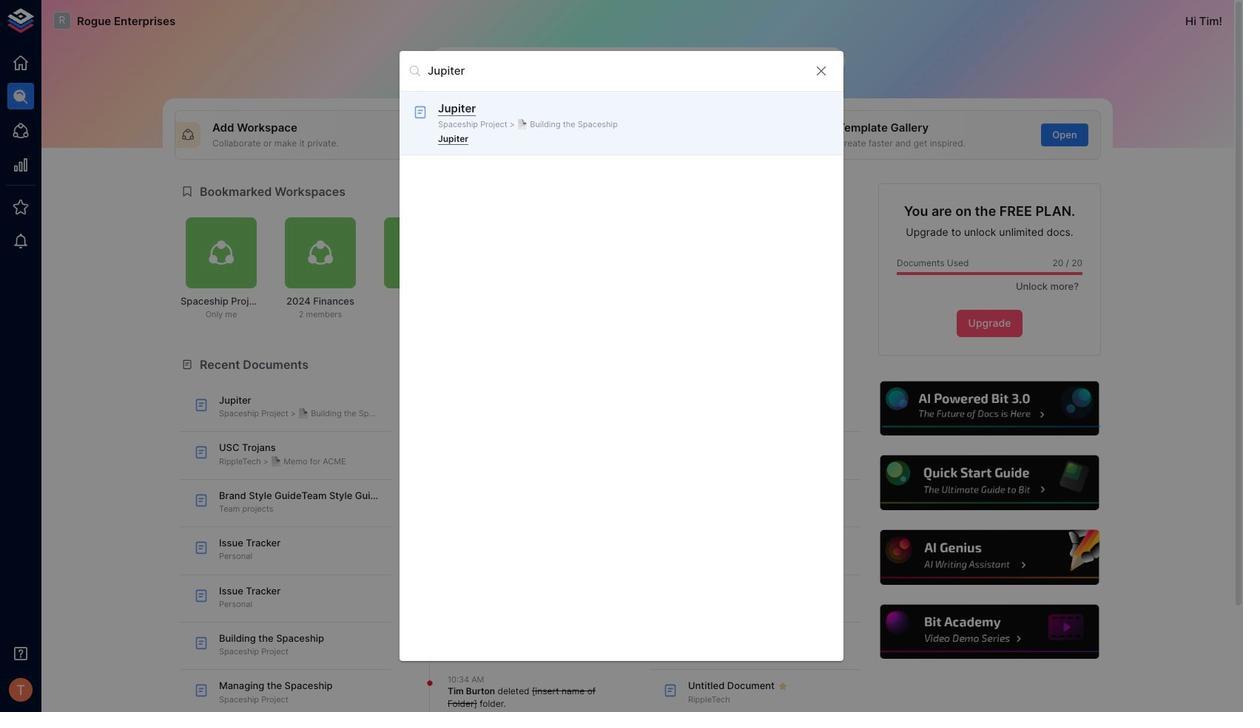 Task type: locate. For each thing, give the bounding box(es) containing it.
3 help image from the top
[[879, 529, 1101, 587]]

dialog
[[400, 51, 844, 662]]

help image
[[879, 380, 1101, 438], [879, 454, 1101, 513], [879, 529, 1101, 587], [879, 603, 1101, 662]]

4 help image from the top
[[879, 603, 1101, 662]]



Task type: describe. For each thing, give the bounding box(es) containing it.
Search documents, folders and workspaces... text field
[[428, 60, 802, 82]]

2 help image from the top
[[879, 454, 1101, 513]]

1 help image from the top
[[879, 380, 1101, 438]]



Task type: vqa. For each thing, say whether or not it's contained in the screenshot.
2nd help image from the top of the page
yes



